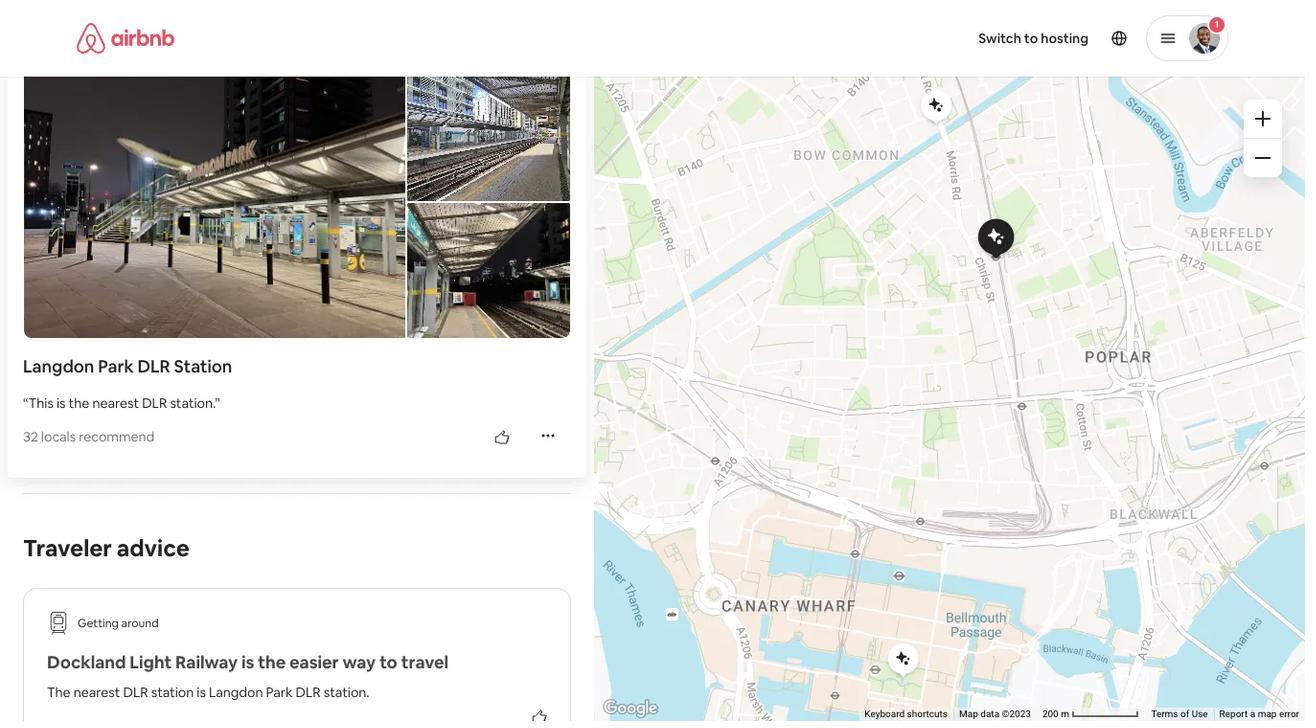 Task type: vqa. For each thing, say whether or not it's contained in the screenshot.
first 5.0 out of 5 average rating icon from left
no



Task type: locate. For each thing, give the bounding box(es) containing it.
the left easier
[[258, 652, 286, 674]]

nearest
[[92, 395, 139, 412], [74, 685, 120, 702]]

200
[[1043, 710, 1059, 720]]

is right this
[[57, 395, 66, 412]]

0 vertical spatial to
[[1025, 30, 1039, 47]]

keyboard
[[865, 710, 905, 720]]

more options, langdon park dlr station image
[[541, 429, 556, 444]]

2 vertical spatial is
[[197, 685, 206, 702]]

langdon up this
[[23, 356, 94, 378]]

nearest up recommend
[[92, 395, 139, 412]]

is
[[57, 395, 66, 412], [241, 652, 254, 674], [197, 685, 206, 702]]

park down dockland light railway is the easier way to travel
[[266, 685, 293, 702]]

0 vertical spatial the
[[69, 395, 89, 412]]

station. down station
[[170, 395, 215, 412]]

park
[[98, 356, 134, 378], [266, 685, 293, 702]]

shortcuts
[[907, 710, 948, 720]]

park up this is the nearest dlr station.
[[98, 356, 134, 378]]

1 horizontal spatial langdon
[[209, 685, 263, 702]]

dlr down light
[[123, 685, 148, 702]]

dlr down easier
[[296, 685, 321, 702]]

0 vertical spatial park
[[98, 356, 134, 378]]

dlr down "langdon park dlr station"
[[142, 395, 167, 412]]

is right station
[[197, 685, 206, 702]]

0 horizontal spatial the
[[69, 395, 89, 412]]

mark as helpful, langdon park dlr station image
[[495, 430, 510, 445]]

1 vertical spatial to
[[380, 652, 398, 674]]

1 vertical spatial is
[[241, 652, 254, 674]]

nearest down dockland
[[74, 685, 120, 702]]

dlr
[[137, 356, 170, 378], [142, 395, 167, 412], [123, 685, 148, 702], [296, 685, 321, 702]]

switch
[[979, 30, 1022, 47]]

1 vertical spatial nearest
[[74, 685, 120, 702]]

32
[[23, 429, 38, 446]]

0 horizontal spatial langdon
[[23, 356, 94, 378]]

1
[[1215, 18, 1220, 31]]

m
[[1061, 710, 1070, 720]]

0 horizontal spatial park
[[98, 356, 134, 378]]

this is the nearest dlr station.
[[29, 395, 215, 412]]

hosting
[[1041, 30, 1089, 47]]

32 locals recommend
[[23, 429, 155, 446]]

terms of use link
[[1152, 710, 1208, 720]]

use
[[1192, 710, 1208, 720]]

langdon down dockland light railway is the easier way to travel
[[209, 685, 263, 702]]

to right the switch
[[1025, 30, 1039, 47]]

1 horizontal spatial the
[[258, 652, 286, 674]]

zoom out image
[[1256, 151, 1271, 166]]

the nearest dlr station is langdon park dlr station.
[[47, 685, 373, 702]]

0 vertical spatial langdon
[[23, 356, 94, 378]]

1 vertical spatial park
[[266, 685, 293, 702]]

the
[[69, 395, 89, 412], [258, 652, 286, 674]]

0 horizontal spatial is
[[57, 395, 66, 412]]

traveler advice
[[23, 534, 190, 564]]

station
[[174, 356, 232, 378]]

map data ©2023
[[960, 710, 1031, 720]]

terms of use
[[1152, 710, 1208, 720]]

station. down way
[[324, 685, 370, 702]]

mark as helpful, image
[[532, 711, 547, 722]]

1 horizontal spatial to
[[1025, 30, 1039, 47]]

a
[[1251, 710, 1256, 720]]

station.
[[170, 395, 215, 412], [324, 685, 370, 702]]

1 horizontal spatial station.
[[324, 685, 370, 702]]

this
[[29, 395, 54, 412]]

the up 32 locals recommend
[[69, 395, 89, 412]]

langdon
[[23, 356, 94, 378], [209, 685, 263, 702]]

report a map error
[[1220, 710, 1300, 720]]

is right railway
[[241, 652, 254, 674]]

to right way
[[380, 652, 398, 674]]

to
[[1025, 30, 1039, 47], [380, 652, 398, 674]]

way
[[343, 652, 376, 674]]

dlr up this is the nearest dlr station.
[[137, 356, 170, 378]]

0 horizontal spatial station.
[[170, 395, 215, 412]]

langdon park dlr station
[[23, 356, 232, 378]]

of
[[1181, 710, 1190, 720]]

report a map error link
[[1220, 710, 1300, 720]]

0 vertical spatial is
[[57, 395, 66, 412]]

©2023
[[1002, 710, 1031, 720]]

1 button
[[1147, 15, 1229, 61]]



Task type: describe. For each thing, give the bounding box(es) containing it.
0 vertical spatial nearest
[[92, 395, 139, 412]]

around
[[121, 617, 159, 632]]

dlr inside "link"
[[137, 356, 170, 378]]

zoom in image
[[1256, 111, 1271, 127]]

200 m
[[1043, 710, 1072, 720]]

keyboard shortcuts button
[[865, 709, 948, 722]]

dockland light railway is the easier way to travel
[[47, 652, 449, 674]]

to inside profile element
[[1025, 30, 1039, 47]]

getting around
[[78, 617, 159, 632]]

map
[[960, 710, 979, 720]]

1 vertical spatial station.
[[324, 685, 370, 702]]

light
[[130, 652, 172, 674]]

switch to hosting link
[[968, 18, 1101, 58]]

2 horizontal spatial is
[[241, 652, 254, 674]]

report
[[1220, 710, 1248, 720]]

traveler
[[23, 534, 112, 564]]

map region
[[578, 0, 1306, 722]]

railway
[[175, 652, 238, 674]]

error
[[1280, 710, 1300, 720]]

easier
[[289, 652, 339, 674]]

locals
[[41, 429, 76, 446]]

travel
[[401, 652, 449, 674]]

profile element
[[676, 0, 1229, 77]]

1 horizontal spatial is
[[197, 685, 206, 702]]

advice
[[117, 534, 190, 564]]

1 horizontal spatial park
[[266, 685, 293, 702]]

langdon park dlr station link
[[23, 356, 571, 379]]

1 vertical spatial the
[[258, 652, 286, 674]]

google image
[[599, 697, 662, 722]]

park inside "link"
[[98, 356, 134, 378]]

data
[[981, 710, 1000, 720]]

1 vertical spatial langdon
[[209, 685, 263, 702]]

switch to hosting
[[979, 30, 1089, 47]]

recommend
[[79, 429, 155, 446]]

getting
[[78, 617, 119, 632]]

0 vertical spatial station.
[[170, 395, 215, 412]]

0 horizontal spatial to
[[380, 652, 398, 674]]

keyboard shortcuts
[[865, 710, 948, 720]]

dockland
[[47, 652, 126, 674]]

200 m button
[[1037, 708, 1146, 722]]

langdon inside the langdon park dlr station "link"
[[23, 356, 94, 378]]

station
[[151, 685, 194, 702]]

the
[[47, 685, 71, 702]]

map
[[1258, 710, 1277, 720]]

terms
[[1152, 710, 1179, 720]]



